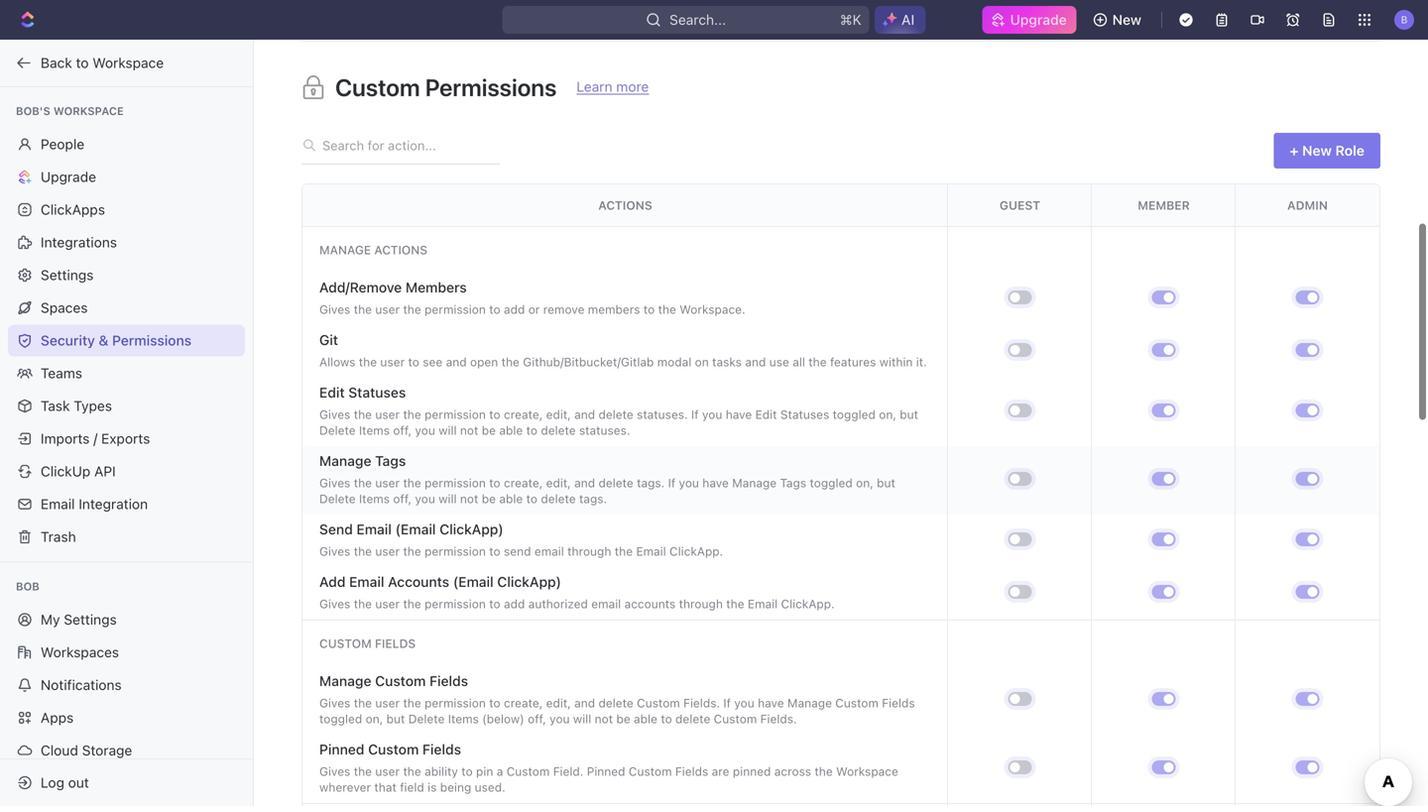 Task type: vqa. For each thing, say whether or not it's contained in the screenshot.
left email
yes



Task type: describe. For each thing, give the bounding box(es) containing it.
create, for edit statuses
[[504, 408, 543, 422]]

role
[[1336, 142, 1365, 159]]

teams link
[[8, 358, 245, 389]]

pinned custom fields gives the user the ability to pin a custom field. pinned custom fields are pinned across the workspace wherever that field is being used.
[[319, 742, 899, 795]]

to inside git allows the user to see and open the github/bitbucket/gitlab modal on tasks and use all the features within it.
[[408, 355, 420, 369]]

have for tags
[[703, 476, 729, 490]]

ai button
[[875, 6, 926, 34]]

spaces
[[41, 300, 88, 316]]

0 horizontal spatial statuses
[[349, 384, 406, 401]]

1 vertical spatial fields.
[[761, 712, 797, 726]]

user inside add/remove members gives the user the permission to add or remove members to the workspace.
[[375, 303, 400, 317]]

1 vertical spatial edit
[[756, 408, 777, 422]]

guest
[[1000, 198, 1041, 212]]

send
[[504, 545, 531, 559]]

through inside add email accounts (email clickapp) gives the user the permission to add authorized email accounts through the email clickapp.
[[679, 597, 723, 611]]

integration
[[79, 496, 148, 512]]

types
[[74, 398, 112, 414]]

learn
[[577, 78, 613, 95]]

tasks
[[713, 355, 742, 369]]

delete for manage
[[319, 492, 356, 506]]

security & permissions
[[41, 332, 192, 349]]

clickup api
[[41, 463, 116, 480]]

workspaces
[[41, 644, 119, 661]]

0 vertical spatial settings
[[41, 267, 94, 283]]

email inside add email accounts (email clickapp) gives the user the permission to add authorized email accounts through the email clickapp.
[[592, 597, 621, 611]]

allows
[[319, 355, 356, 369]]

integrations
[[41, 234, 117, 251]]

my
[[41, 612, 60, 628]]

edit statuses gives the user the permission to create, edit, and delete statuses. if you have edit statuses toggled on, but delete items off, you will not be able to delete statuses.
[[319, 384, 919, 438]]

user inside send email (email clickapp) gives the user the permission to send email through the email clickapp.
[[375, 545, 400, 559]]

off, for edit statuses
[[393, 424, 412, 438]]

edit, inside manage custom fields gives the user the permission to create, edit, and delete custom fields. if you have manage custom fields toggled on, but delete items (below) off, you will not be able to delete custom fields.
[[546, 697, 571, 710]]

trash link
[[8, 521, 245, 553]]

integrations link
[[8, 227, 245, 258]]

remove
[[543, 303, 585, 317]]

send
[[319, 521, 353, 538]]

exports
[[101, 431, 150, 447]]

if inside manage custom fields gives the user the permission to create, edit, and delete custom fields. if you have manage custom fields toggled on, but delete items (below) off, you will not be able to delete custom fields.
[[724, 697, 731, 710]]

teams
[[41, 365, 82, 381]]

0 horizontal spatial tags.
[[579, 492, 607, 506]]

add inside add email accounts (email clickapp) gives the user the permission to add authorized email accounts through the email clickapp.
[[504, 597, 525, 611]]

0 vertical spatial upgrade link
[[983, 6, 1077, 34]]

ai
[[902, 11, 915, 28]]

delete inside manage custom fields gives the user the permission to create, edit, and delete custom fields. if you have manage custom fields toggled on, but delete items (below) off, you will not be able to delete custom fields.
[[409, 712, 445, 726]]

on
[[695, 355, 709, 369]]

wherever
[[319, 781, 371, 795]]

back to workspace
[[41, 55, 164, 71]]

notifications link
[[8, 670, 245, 701]]

security
[[41, 332, 95, 349]]

across
[[775, 765, 812, 779]]

0 horizontal spatial upgrade link
[[8, 161, 245, 193]]

is
[[428, 781, 437, 795]]

0 vertical spatial edit
[[319, 384, 345, 401]]

task types
[[41, 398, 112, 414]]

permission inside manage custom fields gives the user the permission to create, edit, and delete custom fields. if you have manage custom fields toggled on, but delete items (below) off, you will not be able to delete custom fields.
[[425, 697, 486, 710]]

1 vertical spatial workspace
[[53, 105, 124, 118]]

members
[[406, 279, 467, 296]]

1 vertical spatial upgrade
[[41, 169, 96, 185]]

git allows the user to see and open the github/bitbucket/gitlab modal on tasks and use all the features within it.
[[319, 332, 927, 369]]

use
[[770, 355, 790, 369]]

1 horizontal spatial tags.
[[637, 476, 665, 490]]

to inside pinned custom fields gives the user the ability to pin a custom field. pinned custom fields are pinned across the workspace wherever that field is being used.
[[462, 765, 473, 779]]

task
[[41, 398, 70, 414]]

permission inside send email (email clickapp) gives the user the permission to send email through the email clickapp.
[[425, 545, 486, 559]]

toggled for tags
[[810, 476, 853, 490]]

b button
[[1389, 4, 1421, 36]]

gives inside add email accounts (email clickapp) gives the user the permission to add authorized email accounts through the email clickapp.
[[319, 597, 351, 611]]

modal
[[658, 355, 692, 369]]

to inside button
[[76, 55, 89, 71]]

back to workspace button
[[8, 47, 235, 79]]

0 vertical spatial fields.
[[684, 697, 720, 710]]

log out
[[41, 775, 89, 791]]

⌘k
[[840, 11, 862, 28]]

be for tags
[[482, 492, 496, 506]]

but for tags
[[877, 476, 896, 490]]

toggled for statuses
[[833, 408, 876, 422]]

manage for actions
[[319, 243, 371, 257]]

gives inside send email (email clickapp) gives the user the permission to send email through the email clickapp.
[[319, 545, 351, 559]]

clickapps
[[41, 201, 105, 218]]

permission inside add/remove members gives the user the permission to add or remove members to the workspace.
[[425, 303, 486, 317]]

used.
[[475, 781, 506, 795]]

not inside manage custom fields gives the user the permission to create, edit, and delete custom fields. if you have manage custom fields toggled on, but delete items (below) off, you will not be able to delete custom fields.
[[595, 712, 613, 726]]

spaces link
[[8, 292, 245, 324]]

0 horizontal spatial permissions
[[112, 332, 192, 349]]

b
[[1402, 14, 1408, 25]]

but inside manage custom fields gives the user the permission to create, edit, and delete custom fields. if you have manage custom fields toggled on, but delete items (below) off, you will not be able to delete custom fields.
[[387, 712, 405, 726]]

1 horizontal spatial new
[[1303, 142, 1332, 159]]

have for statuses
[[726, 408, 752, 422]]

gives inside pinned custom fields gives the user the ability to pin a custom field. pinned custom fields are pinned across the workspace wherever that field is being used.
[[319, 765, 351, 779]]

actions
[[598, 198, 653, 212]]

off, for manage tags
[[393, 492, 412, 506]]

if for statuses
[[692, 408, 699, 422]]

open
[[470, 355, 498, 369]]

clickup api link
[[8, 456, 245, 488]]

clickapps link
[[8, 194, 245, 226]]

+ new role
[[1290, 142, 1365, 159]]

and left use on the top right
[[745, 355, 766, 369]]

+
[[1290, 142, 1299, 159]]

items for statuses
[[359, 424, 390, 438]]

not for statuses
[[460, 424, 479, 438]]

imports / exports
[[41, 431, 150, 447]]

0 vertical spatial tags
[[375, 453, 406, 469]]

workspace inside pinned custom fields gives the user the ability to pin a custom field. pinned custom fields are pinned across the workspace wherever that field is being used.
[[836, 765, 899, 779]]

workspace.
[[680, 303, 746, 317]]

1 vertical spatial settings
[[64, 612, 117, 628]]

email inside send email (email clickapp) gives the user the permission to send email through the email clickapp.
[[535, 545, 564, 559]]

gives inside manage tags gives the user the permission to create, edit, and delete tags. if you have manage tags toggled on, but delete items off, you will not be able to delete tags.
[[319, 476, 351, 490]]

through inside send email (email clickapp) gives the user the permission to send email through the email clickapp.
[[568, 545, 612, 559]]

user inside git allows the user to see and open the github/bitbucket/gitlab modal on tasks and use all the features within it.
[[380, 355, 405, 369]]

items for tags
[[359, 492, 390, 506]]

0 vertical spatial pinned
[[319, 742, 365, 758]]

add email accounts (email clickapp) gives the user the permission to add authorized email accounts through the email clickapp.
[[319, 574, 835, 611]]

pinned
[[733, 765, 771, 779]]

within
[[880, 355, 913, 369]]

github/bitbucket/gitlab
[[523, 355, 654, 369]]

able for manage tags
[[499, 492, 523, 506]]

field
[[400, 781, 424, 795]]

cloud storage
[[41, 743, 132, 759]]

people link
[[8, 128, 245, 160]]

learn more link
[[577, 78, 649, 95]]

toggled inside manage custom fields gives the user the permission to create, edit, and delete custom fields. if you have manage custom fields toggled on, but delete items (below) off, you will not be able to delete custom fields.
[[319, 712, 362, 726]]

manage for custom
[[319, 673, 372, 690]]

edit, for manage tags
[[546, 476, 571, 490]]

clickapp) inside add email accounts (email clickapp) gives the user the permission to add authorized email accounts through the email clickapp.
[[497, 574, 562, 590]]

trash
[[41, 529, 76, 545]]

my settings link
[[8, 604, 245, 636]]

(below)
[[482, 712, 525, 726]]

permission inside add email accounts (email clickapp) gives the user the permission to add authorized email accounts through the email clickapp.
[[425, 597, 486, 611]]

user inside add email accounts (email clickapp) gives the user the permission to add authorized email accounts through the email clickapp.
[[375, 597, 400, 611]]

gives inside edit statuses gives the user the permission to create, edit, and delete statuses. if you have edit statuses toggled on, but delete items off, you will not be able to delete statuses.
[[319, 408, 351, 422]]

1 horizontal spatial statuses.
[[637, 408, 688, 422]]



Task type: locate. For each thing, give the bounding box(es) containing it.
1 horizontal spatial statuses
[[781, 408, 830, 422]]

0 vertical spatial permissions
[[425, 73, 557, 101]]

0 vertical spatial items
[[359, 424, 390, 438]]

items inside manage custom fields gives the user the permission to create, edit, and delete custom fields. if you have manage custom fields toggled on, but delete items (below) off, you will not be able to delete custom fields.
[[448, 712, 479, 726]]

will up send email (email clickapp) gives the user the permission to send email through the email clickapp.
[[439, 492, 457, 506]]

1 horizontal spatial permissions
[[425, 73, 557, 101]]

2 add from the top
[[504, 597, 525, 611]]

items
[[359, 424, 390, 438], [359, 492, 390, 506], [448, 712, 479, 726]]

(email inside send email (email clickapp) gives the user the permission to send email through the email clickapp.
[[395, 521, 436, 538]]

0 horizontal spatial (email
[[395, 521, 436, 538]]

0 vertical spatial be
[[482, 424, 496, 438]]

fields. up the are
[[684, 697, 720, 710]]

1 vertical spatial not
[[460, 492, 479, 506]]

custom permissions
[[335, 73, 557, 101]]

2 vertical spatial workspace
[[836, 765, 899, 779]]

1 vertical spatial if
[[668, 476, 676, 490]]

learn more
[[577, 78, 649, 95]]

1 add from the top
[[504, 303, 525, 317]]

2 vertical spatial toggled
[[319, 712, 362, 726]]

settings up workspaces
[[64, 612, 117, 628]]

add/remove members gives the user the permission to add or remove members to the workspace.
[[319, 279, 746, 317]]

0 horizontal spatial on,
[[366, 712, 383, 726]]

and down edit statuses gives the user the permission to create, edit, and delete statuses. if you have edit statuses toggled on, but delete items off, you will not be able to delete statuses.
[[575, 476, 595, 490]]

upgrade up clickapps
[[41, 169, 96, 185]]

1 vertical spatial create,
[[504, 476, 543, 490]]

2 vertical spatial create,
[[504, 697, 543, 710]]

2 vertical spatial off,
[[528, 712, 546, 726]]

permission up accounts
[[425, 545, 486, 559]]

to inside add email accounts (email clickapp) gives the user the permission to add authorized email accounts through the email clickapp.
[[489, 597, 501, 611]]

have inside manage tags gives the user the permission to create, edit, and delete tags. if you have manage tags toggled on, but delete items off, you will not be able to delete tags.
[[703, 476, 729, 490]]

toggled inside manage tags gives the user the permission to create, edit, and delete tags. if you have manage tags toggled on, but delete items off, you will not be able to delete tags.
[[810, 476, 853, 490]]

search...
[[670, 11, 727, 28]]

upgrade link up clickapps link
[[8, 161, 245, 193]]

permissions
[[425, 73, 557, 101], [112, 332, 192, 349]]

6 gives from the top
[[319, 697, 351, 710]]

2 vertical spatial have
[[758, 697, 784, 710]]

off, inside manage tags gives the user the permission to create, edit, and delete tags. if you have manage tags toggled on, but delete items off, you will not be able to delete tags.
[[393, 492, 412, 506]]

delete down allows
[[319, 424, 356, 438]]

0 horizontal spatial clickapp.
[[670, 545, 723, 559]]

0 vertical spatial not
[[460, 424, 479, 438]]

0 vertical spatial statuses.
[[637, 408, 688, 422]]

will down see
[[439, 424, 457, 438]]

edit,
[[546, 408, 571, 422], [546, 476, 571, 490], [546, 697, 571, 710]]

workspace inside button
[[93, 55, 164, 71]]

manage for tags
[[319, 453, 372, 469]]

(email up accounts
[[395, 521, 436, 538]]

not down open
[[460, 424, 479, 438]]

delete
[[319, 424, 356, 438], [319, 492, 356, 506], [409, 712, 445, 726]]

on, inside manage tags gives the user the permission to create, edit, and delete tags. if you have manage tags toggled on, but delete items off, you will not be able to delete tags.
[[856, 476, 874, 490]]

permission down members
[[425, 303, 486, 317]]

create, inside edit statuses gives the user the permission to create, edit, and delete statuses. if you have edit statuses toggled on, but delete items off, you will not be able to delete statuses.
[[504, 408, 543, 422]]

manage tags gives the user the permission to create, edit, and delete tags. if you have manage tags toggled on, but delete items off, you will not be able to delete tags.
[[319, 453, 896, 506]]

3 permission from the top
[[425, 476, 486, 490]]

1 gives from the top
[[319, 303, 351, 317]]

1 horizontal spatial through
[[679, 597, 723, 611]]

user inside pinned custom fields gives the user the ability to pin a custom field. pinned custom fields are pinned across the workspace wherever that field is being used.
[[375, 765, 400, 779]]

email
[[535, 545, 564, 559], [592, 597, 621, 611]]

0 vertical spatial clickapp.
[[670, 545, 723, 559]]

features
[[830, 355, 876, 369]]

and right see
[[446, 355, 467, 369]]

if up the are
[[724, 697, 731, 710]]

off, inside edit statuses gives the user the permission to create, edit, and delete statuses. if you have edit statuses toggled on, but delete items off, you will not be able to delete statuses.
[[393, 424, 412, 438]]

email right send
[[535, 545, 564, 559]]

imports / exports link
[[8, 423, 245, 455]]

off, inside manage custom fields gives the user the permission to create, edit, and delete custom fields. if you have manage custom fields toggled on, but delete items (below) off, you will not be able to delete custom fields.
[[528, 712, 546, 726]]

will inside manage custom fields gives the user the permission to create, edit, and delete custom fields. if you have manage custom fields toggled on, but delete items (below) off, you will not be able to delete custom fields.
[[573, 712, 592, 726]]

not
[[460, 424, 479, 438], [460, 492, 479, 506], [595, 712, 613, 726]]

have inside edit statuses gives the user the permission to create, edit, and delete statuses. if you have edit statuses toggled on, but delete items off, you will not be able to delete statuses.
[[726, 408, 752, 422]]

0 vertical spatial delete
[[319, 424, 356, 438]]

bob's
[[16, 105, 50, 118]]

are
[[712, 765, 730, 779]]

1 vertical spatial will
[[439, 492, 457, 506]]

back
[[41, 55, 72, 71]]

through up add email accounts (email clickapp) gives the user the permission to add authorized email accounts through the email clickapp.
[[568, 545, 612, 559]]

if for tags
[[668, 476, 676, 490]]

Search for action... text field
[[317, 137, 500, 154]]

workspace right across
[[836, 765, 899, 779]]

0 vertical spatial (email
[[395, 521, 436, 538]]

edit, inside edit statuses gives the user the permission to create, edit, and delete statuses. if you have edit statuses toggled on, but delete items off, you will not be able to delete statuses.
[[546, 408, 571, 422]]

1 vertical spatial add
[[504, 597, 525, 611]]

pinned right field.
[[587, 765, 626, 779]]

0 vertical spatial workspace
[[93, 55, 164, 71]]

1 horizontal spatial pinned
[[587, 765, 626, 779]]

statuses down allows
[[349, 384, 406, 401]]

statuses down all
[[781, 408, 830, 422]]

manage actions
[[319, 243, 428, 257]]

gives down send
[[319, 545, 351, 559]]

edit down allows
[[319, 384, 345, 401]]

statuses. up manage tags gives the user the permission to create, edit, and delete tags. if you have manage tags toggled on, but delete items off, you will not be able to delete tags. at the bottom
[[579, 424, 631, 438]]

1 vertical spatial permissions
[[112, 332, 192, 349]]

create, up (below)
[[504, 697, 543, 710]]

items inside manage tags gives the user the permission to create, edit, and delete tags. if you have manage tags toggled on, but delete items off, you will not be able to delete tags.
[[359, 492, 390, 506]]

6 permission from the top
[[425, 697, 486, 710]]

create, for manage tags
[[504, 476, 543, 490]]

0 vertical spatial toggled
[[833, 408, 876, 422]]

edit, up field.
[[546, 697, 571, 710]]

delete for edit
[[319, 424, 356, 438]]

will up field.
[[573, 712, 592, 726]]

1 vertical spatial items
[[359, 492, 390, 506]]

tags. down edit statuses gives the user the permission to create, edit, and delete statuses. if you have edit statuses toggled on, but delete items off, you will not be able to delete statuses.
[[637, 476, 665, 490]]

2 vertical spatial able
[[634, 712, 658, 726]]

0 vertical spatial edit,
[[546, 408, 571, 422]]

2 vertical spatial edit,
[[546, 697, 571, 710]]

1 horizontal spatial upgrade link
[[983, 6, 1077, 34]]

admin
[[1288, 198, 1328, 212]]

(email right accounts
[[453, 574, 494, 590]]

clickapp. inside send email (email clickapp) gives the user the permission to send email through the email clickapp.
[[670, 545, 723, 559]]

but inside edit statuses gives the user the permission to create, edit, and delete statuses. if you have edit statuses toggled on, but delete items off, you will not be able to delete statuses.
[[900, 408, 919, 422]]

bob's workspace
[[16, 105, 124, 118]]

2 edit, from the top
[[546, 476, 571, 490]]

1 horizontal spatial if
[[692, 408, 699, 422]]

will inside edit statuses gives the user the permission to create, edit, and delete statuses. if you have edit statuses toggled on, but delete items off, you will not be able to delete statuses.
[[439, 424, 457, 438]]

1 vertical spatial off,
[[393, 492, 412, 506]]

if inside edit statuses gives the user the permission to create, edit, and delete statuses. if you have edit statuses toggled on, but delete items off, you will not be able to delete statuses.
[[692, 408, 699, 422]]

and up pinned custom fields gives the user the ability to pin a custom field. pinned custom fields are pinned across the workspace wherever that field is being used.
[[575, 697, 595, 710]]

being
[[440, 781, 472, 795]]

notifications
[[41, 677, 122, 694]]

or
[[529, 303, 540, 317]]

0 horizontal spatial edit
[[319, 384, 345, 401]]

new button
[[1085, 4, 1154, 36]]

add/remove
[[319, 279, 402, 296]]

be inside manage tags gives the user the permission to create, edit, and delete tags. if you have manage tags toggled on, but delete items off, you will not be able to delete tags.
[[482, 492, 496, 506]]

gives down allows
[[319, 408, 351, 422]]

permission down see
[[425, 408, 486, 422]]

2 vertical spatial items
[[448, 712, 479, 726]]

a
[[497, 765, 503, 779]]

4 gives from the top
[[319, 545, 351, 559]]

but for statuses
[[900, 408, 919, 422]]

toggled inside edit statuses gives the user the permission to create, edit, and delete statuses. if you have edit statuses toggled on, but delete items off, you will not be able to delete statuses.
[[833, 408, 876, 422]]

create, inside manage tags gives the user the permission to create, edit, and delete tags. if you have manage tags toggled on, but delete items off, you will not be able to delete tags.
[[504, 476, 543, 490]]

fields
[[375, 637, 416, 651], [430, 673, 468, 690], [882, 697, 915, 710], [423, 742, 461, 758], [676, 765, 709, 779]]

/
[[93, 431, 98, 447]]

new inside button
[[1113, 11, 1142, 28]]

settings link
[[8, 259, 245, 291]]

will inside manage tags gives the user the permission to create, edit, and delete tags. if you have manage tags toggled on, but delete items off, you will not be able to delete tags.
[[439, 492, 457, 506]]

1 vertical spatial tags
[[780, 476, 807, 490]]

tags
[[375, 453, 406, 469], [780, 476, 807, 490]]

email left accounts at the left bottom
[[592, 597, 621, 611]]

0 horizontal spatial upgrade
[[41, 169, 96, 185]]

statuses.
[[637, 408, 688, 422], [579, 424, 631, 438]]

not inside manage tags gives the user the permission to create, edit, and delete tags. if you have manage tags toggled on, but delete items off, you will not be able to delete tags.
[[460, 492, 479, 506]]

but inside manage tags gives the user the permission to create, edit, and delete tags. if you have manage tags toggled on, but delete items off, you will not be able to delete tags.
[[877, 476, 896, 490]]

people
[[41, 136, 84, 152]]

will for manage tags
[[439, 492, 457, 506]]

permission inside edit statuses gives the user the permission to create, edit, and delete statuses. if you have edit statuses toggled on, but delete items off, you will not be able to delete statuses.
[[425, 408, 486, 422]]

1 vertical spatial but
[[877, 476, 896, 490]]

add inside add/remove members gives the user the permission to add or remove members to the workspace.
[[504, 303, 525, 317]]

send email (email clickapp) gives the user the permission to send email through the email clickapp.
[[319, 521, 723, 559]]

tags.
[[637, 476, 665, 490], [579, 492, 607, 506]]

1 horizontal spatial fields.
[[761, 712, 797, 726]]

workspace up people
[[53, 105, 124, 118]]

gives
[[319, 303, 351, 317], [319, 408, 351, 422], [319, 476, 351, 490], [319, 545, 351, 559], [319, 597, 351, 611], [319, 697, 351, 710], [319, 765, 351, 779]]

able for edit statuses
[[499, 424, 523, 438]]

1 vertical spatial tags.
[[579, 492, 607, 506]]

2 vertical spatial not
[[595, 712, 613, 726]]

clickup
[[41, 463, 91, 480]]

be up pinned custom fields gives the user the ability to pin a custom field. pinned custom fields are pinned across the workspace wherever that field is being used.
[[617, 712, 631, 726]]

and inside edit statuses gives the user the permission to create, edit, and delete statuses. if you have edit statuses toggled on, but delete items off, you will not be able to delete statuses.
[[575, 408, 595, 422]]

if
[[692, 408, 699, 422], [668, 476, 676, 490], [724, 697, 731, 710]]

delete up ability
[[409, 712, 445, 726]]

1 vertical spatial statuses.
[[579, 424, 631, 438]]

toggled
[[833, 408, 876, 422], [810, 476, 853, 490], [319, 712, 362, 726]]

user inside manage custom fields gives the user the permission to create, edit, and delete custom fields. if you have manage custom fields toggled on, but delete items (below) off, you will not be able to delete custom fields.
[[375, 697, 400, 710]]

edit, down github/bitbucket/gitlab
[[546, 408, 571, 422]]

to
[[76, 55, 89, 71], [489, 303, 501, 317], [644, 303, 655, 317], [408, 355, 420, 369], [489, 408, 501, 422], [526, 424, 538, 438], [489, 476, 501, 490], [526, 492, 538, 506], [489, 545, 501, 559], [489, 597, 501, 611], [489, 697, 501, 710], [661, 712, 672, 726], [462, 765, 473, 779]]

add
[[319, 574, 346, 590]]

ability
[[425, 765, 458, 779]]

1 horizontal spatial (email
[[453, 574, 494, 590]]

0 horizontal spatial but
[[387, 712, 405, 726]]

0 horizontal spatial pinned
[[319, 742, 365, 758]]

email integration
[[41, 496, 148, 512]]

and inside manage custom fields gives the user the permission to create, edit, and delete custom fields. if you have manage custom fields toggled on, but delete items (below) off, you will not be able to delete custom fields.
[[575, 697, 595, 710]]

2 vertical spatial delete
[[409, 712, 445, 726]]

email integration link
[[8, 489, 245, 520]]

that
[[374, 781, 397, 795]]

be down open
[[482, 424, 496, 438]]

actions
[[374, 243, 428, 257]]

create, down github/bitbucket/gitlab
[[504, 408, 543, 422]]

permission
[[425, 303, 486, 317], [425, 408, 486, 422], [425, 476, 486, 490], [425, 545, 486, 559], [425, 597, 486, 611], [425, 697, 486, 710]]

able inside manage tags gives the user the permission to create, edit, and delete tags. if you have manage tags toggled on, but delete items off, you will not be able to delete tags.
[[499, 492, 523, 506]]

1 vertical spatial delete
[[319, 492, 356, 506]]

delete inside edit statuses gives the user the permission to create, edit, and delete statuses. if you have edit statuses toggled on, but delete items off, you will not be able to delete statuses.
[[319, 424, 356, 438]]

be inside manage custom fields gives the user the permission to create, edit, and delete custom fields. if you have manage custom fields toggled on, but delete items (below) off, you will not be able to delete custom fields.
[[617, 712, 631, 726]]

2 vertical spatial be
[[617, 712, 631, 726]]

not inside edit statuses gives the user the permission to create, edit, and delete statuses. if you have edit statuses toggled on, but delete items off, you will not be able to delete statuses.
[[460, 424, 479, 438]]

1 horizontal spatial tags
[[780, 476, 807, 490]]

my settings
[[41, 612, 117, 628]]

1 vertical spatial able
[[499, 492, 523, 506]]

1 edit, from the top
[[546, 408, 571, 422]]

1 vertical spatial pinned
[[587, 765, 626, 779]]

clickapp) down send
[[497, 574, 562, 590]]

out
[[68, 775, 89, 791]]

able inside manage custom fields gives the user the permission to create, edit, and delete custom fields. if you have manage custom fields toggled on, but delete items (below) off, you will not be able to delete custom fields.
[[634, 712, 658, 726]]

imports
[[41, 431, 90, 447]]

0 horizontal spatial statuses.
[[579, 424, 631, 438]]

0 vertical spatial but
[[900, 408, 919, 422]]

2 vertical spatial but
[[387, 712, 405, 726]]

log
[[41, 775, 64, 791]]

edit, for edit statuses
[[546, 408, 571, 422]]

1 horizontal spatial upgrade
[[1011, 11, 1067, 28]]

7 gives from the top
[[319, 765, 351, 779]]

security & permissions link
[[8, 325, 245, 357]]

and down github/bitbucket/gitlab
[[575, 408, 595, 422]]

0 vertical spatial upgrade
[[1011, 11, 1067, 28]]

on, for edit statuses
[[879, 408, 897, 422]]

edit down use on the top right
[[756, 408, 777, 422]]

0 vertical spatial tags.
[[637, 476, 665, 490]]

workspace right the back
[[93, 55, 164, 71]]

upgrade left new button in the top right of the page
[[1011, 11, 1067, 28]]

through right accounts at the left bottom
[[679, 597, 723, 611]]

gives up 'git'
[[319, 303, 351, 317]]

accounts
[[625, 597, 676, 611]]

1 permission from the top
[[425, 303, 486, 317]]

add
[[504, 303, 525, 317], [504, 597, 525, 611]]

workspaces link
[[8, 637, 245, 669]]

create, up send email (email clickapp) gives the user the permission to send email through the email clickapp.
[[504, 476, 543, 490]]

fields.
[[684, 697, 720, 710], [761, 712, 797, 726]]

0 vertical spatial new
[[1113, 11, 1142, 28]]

and inside manage tags gives the user the permission to create, edit, and delete tags. if you have manage tags toggled on, but delete items off, you will not be able to delete tags.
[[575, 476, 595, 490]]

if down edit statuses gives the user the permission to create, edit, and delete statuses. if you have edit statuses toggled on, but delete items off, you will not be able to delete statuses.
[[668, 476, 676, 490]]

0 vertical spatial email
[[535, 545, 564, 559]]

permission inside manage tags gives the user the permission to create, edit, and delete tags. if you have manage tags toggled on, but delete items off, you will not be able to delete tags.
[[425, 476, 486, 490]]

clickapp.
[[670, 545, 723, 559], [781, 597, 835, 611]]

1 horizontal spatial on,
[[856, 476, 874, 490]]

2 gives from the top
[[319, 408, 351, 422]]

if inside manage tags gives the user the permission to create, edit, and delete tags. if you have manage tags toggled on, but delete items off, you will not be able to delete tags.
[[668, 476, 676, 490]]

1 vertical spatial edit,
[[546, 476, 571, 490]]

0 vertical spatial through
[[568, 545, 612, 559]]

upgrade link left new button in the top right of the page
[[983, 6, 1077, 34]]

1 vertical spatial new
[[1303, 142, 1332, 159]]

will
[[439, 424, 457, 438], [439, 492, 457, 506], [573, 712, 592, 726]]

5 permission from the top
[[425, 597, 486, 611]]

1 vertical spatial have
[[703, 476, 729, 490]]

1 create, from the top
[[504, 408, 543, 422]]

delete up send
[[319, 492, 356, 506]]

2 permission from the top
[[425, 408, 486, 422]]

0 horizontal spatial through
[[568, 545, 612, 559]]

members
[[588, 303, 640, 317]]

not for tags
[[460, 492, 479, 506]]

be inside edit statuses gives the user the permission to create, edit, and delete statuses. if you have edit statuses toggled on, but delete items off, you will not be able to delete statuses.
[[482, 424, 496, 438]]

edit, up send email (email clickapp) gives the user the permission to send email through the email clickapp.
[[546, 476, 571, 490]]

will for edit statuses
[[439, 424, 457, 438]]

user inside manage tags gives the user the permission to create, edit, and delete tags. if you have manage tags toggled on, but delete items off, you will not be able to delete tags.
[[375, 476, 400, 490]]

cloud
[[41, 743, 78, 759]]

0 vertical spatial statuses
[[349, 384, 406, 401]]

gives inside add/remove members gives the user the permission to add or remove members to the workspace.
[[319, 303, 351, 317]]

see
[[423, 355, 443, 369]]

1 vertical spatial statuses
[[781, 408, 830, 422]]

1 vertical spatial clickapp.
[[781, 597, 835, 611]]

workspace
[[93, 55, 164, 71], [53, 105, 124, 118], [836, 765, 899, 779]]

git
[[319, 332, 338, 348]]

you
[[702, 408, 723, 422], [415, 424, 435, 438], [679, 476, 699, 490], [415, 492, 435, 506], [735, 697, 755, 710], [550, 712, 570, 726]]

permission up send email (email clickapp) gives the user the permission to send email through the email clickapp.
[[425, 476, 486, 490]]

on, inside manage custom fields gives the user the permission to create, edit, and delete custom fields. if you have manage custom fields toggled on, but delete items (below) off, you will not be able to delete custom fields.
[[366, 712, 383, 726]]

user inside edit statuses gives the user the permission to create, edit, and delete statuses. if you have edit statuses toggled on, but delete items off, you will not be able to delete statuses.
[[375, 408, 400, 422]]

gives down custom fields
[[319, 697, 351, 710]]

email
[[41, 496, 75, 512], [357, 521, 392, 538], [636, 545, 666, 559], [349, 574, 384, 590], [748, 597, 778, 611]]

custom fields
[[319, 637, 416, 651]]

to inside send email (email clickapp) gives the user the permission to send email through the email clickapp.
[[489, 545, 501, 559]]

on, inside edit statuses gives the user the permission to create, edit, and delete statuses. if you have edit statuses toggled on, but delete items off, you will not be able to delete statuses.
[[879, 408, 897, 422]]

user
[[375, 303, 400, 317], [380, 355, 405, 369], [375, 408, 400, 422], [375, 476, 400, 490], [375, 545, 400, 559], [375, 597, 400, 611], [375, 697, 400, 710], [375, 765, 400, 779]]

clickapp. inside add email accounts (email clickapp) gives the user the permission to add authorized email accounts through the email clickapp.
[[781, 597, 835, 611]]

pinned up wherever at the left bottom
[[319, 742, 365, 758]]

0 vertical spatial create,
[[504, 408, 543, 422]]

3 gives from the top
[[319, 476, 351, 490]]

log out button
[[8, 767, 236, 799]]

apps
[[41, 710, 74, 726]]

gives up send
[[319, 476, 351, 490]]

permission up (below)
[[425, 697, 486, 710]]

statuses. down the modal at the top
[[637, 408, 688, 422]]

add left or
[[504, 303, 525, 317]]

3 create, from the top
[[504, 697, 543, 710]]

have inside manage custom fields gives the user the permission to create, edit, and delete custom fields. if you have manage custom fields toggled on, but delete items (below) off, you will not be able to delete custom fields.
[[758, 697, 784, 710]]

able inside edit statuses gives the user the permission to create, edit, and delete statuses. if you have edit statuses toggled on, but delete items off, you will not be able to delete statuses.
[[499, 424, 523, 438]]

3 edit, from the top
[[546, 697, 571, 710]]

on, for manage tags
[[856, 476, 874, 490]]

(email inside add email accounts (email clickapp) gives the user the permission to add authorized email accounts through the email clickapp.
[[453, 574, 494, 590]]

gives inside manage custom fields gives the user the permission to create, edit, and delete custom fields. if you have manage custom fields toggled on, but delete items (below) off, you will not be able to delete custom fields.
[[319, 697, 351, 710]]

be for statuses
[[482, 424, 496, 438]]

settings up the spaces
[[41, 267, 94, 283]]

1 horizontal spatial clickapp.
[[781, 597, 835, 611]]

1 horizontal spatial email
[[592, 597, 621, 611]]

1 vertical spatial (email
[[453, 574, 494, 590]]

1 vertical spatial be
[[482, 492, 496, 506]]

not up send email (email clickapp) gives the user the permission to send email through the email clickapp.
[[460, 492, 479, 506]]

if down 'on'
[[692, 408, 699, 422]]

0 horizontal spatial new
[[1113, 11, 1142, 28]]

all
[[793, 355, 806, 369]]

tags. up send email (email clickapp) gives the user the permission to send email through the email clickapp.
[[579, 492, 607, 506]]

5 gives from the top
[[319, 597, 351, 611]]

0 vertical spatial off,
[[393, 424, 412, 438]]

0 vertical spatial on,
[[879, 408, 897, 422]]

clickapp) up accounts
[[440, 521, 504, 538]]

gives down add on the bottom
[[319, 597, 351, 611]]

2 vertical spatial if
[[724, 697, 731, 710]]

create, inside manage custom fields gives the user the permission to create, edit, and delete custom fields. if you have manage custom fields toggled on, but delete items (below) off, you will not be able to delete custom fields.
[[504, 697, 543, 710]]

0 vertical spatial will
[[439, 424, 457, 438]]

but
[[900, 408, 919, 422], [877, 476, 896, 490], [387, 712, 405, 726]]

4 permission from the top
[[425, 545, 486, 559]]

delete inside manage tags gives the user the permission to create, edit, and delete tags. if you have manage tags toggled on, but delete items off, you will not be able to delete tags.
[[319, 492, 356, 506]]

delete
[[599, 408, 634, 422], [541, 424, 576, 438], [599, 476, 634, 490], [541, 492, 576, 506], [599, 697, 634, 710], [676, 712, 711, 726]]

edit, inside manage tags gives the user the permission to create, edit, and delete tags. if you have manage tags toggled on, but delete items off, you will not be able to delete tags.
[[546, 476, 571, 490]]

2 horizontal spatial but
[[900, 408, 919, 422]]

not up pinned custom fields gives the user the ability to pin a custom field. pinned custom fields are pinned across the workspace wherever that field is being used.
[[595, 712, 613, 726]]

accounts
[[388, 574, 450, 590]]

items inside edit statuses gives the user the permission to create, edit, and delete statuses. if you have edit statuses toggled on, but delete items off, you will not be able to delete statuses.
[[359, 424, 390, 438]]

2 horizontal spatial if
[[724, 697, 731, 710]]

task types link
[[8, 390, 245, 422]]

0 vertical spatial clickapp)
[[440, 521, 504, 538]]

2 create, from the top
[[504, 476, 543, 490]]

0 vertical spatial able
[[499, 424, 523, 438]]

api
[[94, 463, 116, 480]]

1 horizontal spatial but
[[877, 476, 896, 490]]

0 vertical spatial have
[[726, 408, 752, 422]]

clickapp) inside send email (email clickapp) gives the user the permission to send email through the email clickapp.
[[440, 521, 504, 538]]

fields. up across
[[761, 712, 797, 726]]

be up send email (email clickapp) gives the user the permission to send email through the email clickapp.
[[482, 492, 496, 506]]

permission down accounts
[[425, 597, 486, 611]]

gives up wherever at the left bottom
[[319, 765, 351, 779]]

add left "authorized"
[[504, 597, 525, 611]]



